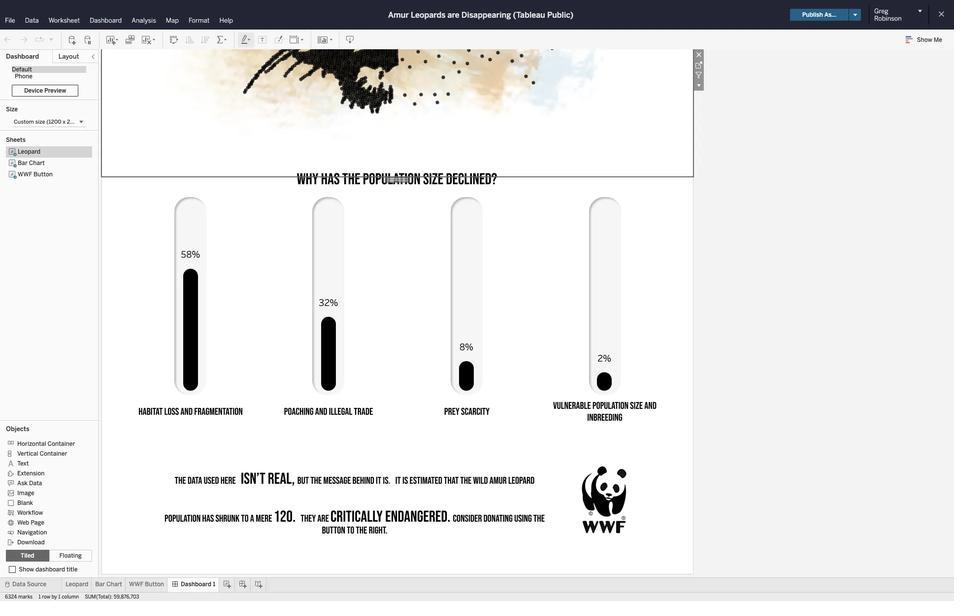 Task type: locate. For each thing, give the bounding box(es) containing it.
0 horizontal spatial 1
[[39, 594, 41, 600]]

download image
[[345, 35, 355, 45]]

greg robinson
[[874, 7, 902, 22]]

leopard
[[18, 148, 40, 155], [66, 581, 88, 588]]

2 vertical spatial dashboard
[[181, 581, 211, 588]]

amur leopards are disappearing (tableau public)
[[388, 10, 574, 19]]

use as filter image
[[694, 70, 704, 80]]

title
[[67, 566, 78, 573]]

chart down "size"
[[29, 160, 45, 167]]

data down the extension at bottom left
[[29, 480, 42, 487]]

marks. press enter to open the view data window.. use arrow keys to navigate data visualization elements. image
[[146, 0, 649, 132], [122, 199, 673, 391], [556, 454, 653, 543]]

bar up the sum(total):
[[95, 581, 105, 588]]

format workbook image
[[273, 35, 283, 45]]

0 vertical spatial wwf button
[[18, 171, 53, 178]]

disappearing
[[462, 10, 511, 19]]

ask data option
[[6, 478, 85, 488]]

1 horizontal spatial 1
[[58, 594, 60, 600]]

replay animation image left new data source icon
[[48, 36, 54, 42]]

workflow
[[17, 509, 43, 516]]

0 horizontal spatial chart
[[29, 160, 45, 167]]

layout
[[58, 53, 79, 60]]

new data source image
[[67, 35, 77, 45]]

0 vertical spatial leopard
[[18, 148, 40, 155]]

1 vertical spatial data
[[29, 480, 42, 487]]

data for data source
[[12, 581, 25, 588]]

1 horizontal spatial show
[[917, 36, 932, 43]]

column
[[62, 594, 79, 600]]

container for vertical container
[[40, 450, 67, 457]]

totals image
[[216, 35, 228, 45]]

0 horizontal spatial replay animation image
[[34, 35, 44, 45]]

0 vertical spatial container
[[48, 440, 75, 447]]

text
[[17, 460, 29, 467]]

sheets
[[6, 136, 26, 143]]

map
[[166, 17, 179, 24]]

phone
[[15, 73, 32, 80]]

0 vertical spatial bar
[[18, 160, 28, 167]]

0 vertical spatial data
[[25, 17, 39, 24]]

horizontal container
[[17, 440, 75, 447]]

page
[[31, 519, 44, 526]]

publish
[[802, 11, 823, 18]]

horizontal
[[17, 440, 46, 447]]

preview
[[44, 87, 66, 94]]

bar
[[18, 160, 28, 167], [95, 581, 105, 588]]

file
[[5, 17, 15, 24]]

0 horizontal spatial bar chart
[[18, 160, 45, 167]]

(1200
[[46, 119, 61, 125]]

publish as... button
[[790, 9, 849, 21]]

wwf up 59,876,703
[[129, 581, 143, 588]]

0 vertical spatial dashboard
[[90, 17, 122, 24]]

horizontal container option
[[6, 438, 85, 448]]

1 horizontal spatial leopard
[[66, 581, 88, 588]]

device preview button
[[12, 85, 79, 97]]

6324 marks
[[5, 594, 33, 600]]

0 vertical spatial show
[[917, 36, 932, 43]]

clear sheet image
[[141, 35, 157, 45]]

leopard up column at the left bottom of the page
[[66, 581, 88, 588]]

data source
[[12, 581, 46, 588]]

new worksheet image
[[105, 35, 119, 45]]

container inside option
[[40, 450, 67, 457]]

replay animation image right redo icon
[[34, 35, 44, 45]]

show me button
[[901, 32, 951, 47]]

container
[[48, 440, 75, 447], [40, 450, 67, 457]]

0 vertical spatial wwf
[[18, 171, 32, 178]]

1 vertical spatial bar
[[95, 581, 105, 588]]

1 vertical spatial show
[[19, 566, 34, 573]]

application
[[99, 0, 953, 576]]

2 vertical spatial data
[[12, 581, 25, 588]]

text option
[[6, 458, 85, 468]]

0 horizontal spatial dashboard
[[6, 53, 39, 60]]

data up redo icon
[[25, 17, 39, 24]]

wwf button up 59,876,703
[[129, 581, 164, 588]]

1 horizontal spatial bar
[[95, 581, 105, 588]]

wwf button
[[18, 171, 53, 178], [129, 581, 164, 588]]

0 horizontal spatial button
[[33, 171, 53, 178]]

container down horizontal container
[[40, 450, 67, 457]]

redo image
[[19, 35, 29, 45]]

bar chart
[[18, 160, 45, 167], [95, 581, 122, 588]]

ask data
[[17, 480, 42, 487]]

show left "me"
[[917, 36, 932, 43]]

replay animation image
[[34, 35, 44, 45], [48, 36, 54, 42]]

1 vertical spatial button
[[145, 581, 164, 588]]

show inside button
[[917, 36, 932, 43]]

leopards
[[411, 10, 446, 19]]

1 horizontal spatial button
[[145, 581, 164, 588]]

wwf
[[18, 171, 32, 178], [129, 581, 143, 588]]

1 horizontal spatial chart
[[106, 581, 122, 588]]

0 vertical spatial marks. press enter to open the view data window.. use arrow keys to navigate data visualization elements. image
[[146, 0, 649, 132]]

1 vertical spatial wwf button
[[129, 581, 164, 588]]

size
[[35, 119, 45, 125]]

1 vertical spatial leopard
[[66, 581, 88, 588]]

2 horizontal spatial 1
[[213, 581, 216, 588]]

bar down sheets
[[18, 160, 28, 167]]

bar chart inside list box
[[18, 160, 45, 167]]

container up vertical container option
[[48, 440, 75, 447]]

button
[[33, 171, 53, 178], [145, 581, 164, 588]]

dashboard
[[90, 17, 122, 24], [6, 53, 39, 60], [181, 581, 211, 588]]

marks
[[18, 594, 33, 600]]

remove from dashboard image
[[694, 49, 704, 60]]

show
[[917, 36, 932, 43], [19, 566, 34, 573]]

list box
[[6, 146, 92, 417]]

default
[[12, 66, 32, 73]]

source
[[27, 581, 46, 588]]

data up 6324 marks at the left
[[12, 581, 25, 588]]

bar chart down sheets
[[18, 160, 45, 167]]

floating
[[59, 552, 82, 559]]

sum(total): 59,876,703
[[85, 594, 139, 600]]

navigation
[[17, 529, 47, 536]]

0 horizontal spatial wwf
[[18, 171, 32, 178]]

chart up sum(total): 59,876,703
[[106, 581, 122, 588]]

1 horizontal spatial wwf
[[129, 581, 143, 588]]

59,876,703
[[114, 594, 139, 600]]

chart
[[29, 160, 45, 167], [106, 581, 122, 588]]

vertical
[[17, 450, 38, 457]]

undo image
[[3, 35, 13, 45]]

x
[[63, 119, 66, 125]]

bar chart up sum(total): 59,876,703
[[95, 581, 122, 588]]

sort ascending image
[[185, 35, 195, 45]]

data
[[25, 17, 39, 24], [29, 480, 42, 487], [12, 581, 25, 588]]

(tableau
[[513, 10, 545, 19]]

data for data
[[25, 17, 39, 24]]

wwf button down sheets
[[18, 171, 53, 178]]

2000)
[[67, 119, 83, 125]]

device
[[24, 87, 43, 94]]

0 horizontal spatial leopard
[[18, 148, 40, 155]]

wwf down sheets
[[18, 171, 32, 178]]

0 vertical spatial bar chart
[[18, 160, 45, 167]]

list box containing leopard
[[6, 146, 92, 417]]

publish as...
[[802, 11, 837, 18]]

1 vertical spatial container
[[40, 450, 67, 457]]

extension
[[17, 470, 45, 477]]

me
[[934, 36, 942, 43]]

1 horizontal spatial bar chart
[[95, 581, 122, 588]]

container inside option
[[48, 440, 75, 447]]

leopard down sheets
[[18, 148, 40, 155]]

0 vertical spatial chart
[[29, 160, 45, 167]]

swap rows and columns image
[[169, 35, 179, 45]]

0 horizontal spatial show
[[19, 566, 34, 573]]

1 vertical spatial marks. press enter to open the view data window.. use arrow keys to navigate data visualization elements. image
[[122, 199, 673, 391]]

download option
[[6, 537, 85, 547]]

1
[[213, 581, 216, 588], [39, 594, 41, 600], [58, 594, 60, 600]]

1 vertical spatial wwf
[[129, 581, 143, 588]]

blank option
[[6, 498, 85, 507]]

as...
[[825, 11, 837, 18]]

duplicate image
[[125, 35, 135, 45]]

show dashboard title
[[19, 566, 78, 573]]

show mark labels image
[[258, 35, 268, 45]]

1 row by 1 column
[[39, 594, 79, 600]]

show down tiled at the bottom of the page
[[19, 566, 34, 573]]

show for show dashboard title
[[19, 566, 34, 573]]

1 horizontal spatial replay animation image
[[48, 36, 54, 42]]

web page
[[17, 519, 44, 526]]



Task type: describe. For each thing, give the bounding box(es) containing it.
custom
[[14, 119, 34, 125]]

help
[[220, 17, 233, 24]]

2 horizontal spatial dashboard
[[181, 581, 211, 588]]

more options image
[[694, 80, 704, 91]]

greg
[[874, 7, 889, 15]]

pause auto updates image
[[83, 35, 93, 45]]

web page option
[[6, 517, 85, 527]]

1 vertical spatial dashboard
[[6, 53, 39, 60]]

download
[[17, 539, 45, 546]]

sum(total):
[[85, 594, 113, 600]]

web
[[17, 519, 29, 526]]

show for show me
[[917, 36, 932, 43]]

blank
[[17, 499, 33, 506]]

objects
[[6, 425, 29, 433]]

device preview
[[24, 87, 66, 94]]

worksheet
[[49, 17, 80, 24]]

6324
[[5, 594, 17, 600]]

0 vertical spatial button
[[33, 171, 53, 178]]

1 horizontal spatial wwf button
[[129, 581, 164, 588]]

image option
[[6, 488, 85, 498]]

go to sheet image
[[694, 60, 704, 70]]

vertical container
[[17, 450, 67, 457]]

ask
[[17, 480, 28, 487]]

collapse image
[[90, 54, 96, 60]]

default phone
[[12, 66, 32, 80]]

show me
[[917, 36, 942, 43]]

size
[[6, 106, 18, 113]]

leopard inside list box
[[18, 148, 40, 155]]

2 vertical spatial marks. press enter to open the view data window.. use arrow keys to navigate data visualization elements. image
[[556, 454, 653, 543]]

image image
[[102, 0, 693, 574]]

dashboard
[[35, 566, 65, 573]]

highlight image
[[240, 35, 252, 45]]

togglestate option group
[[6, 550, 92, 562]]

by
[[52, 594, 57, 600]]

public)
[[547, 10, 574, 19]]

data inside option
[[29, 480, 42, 487]]

0 horizontal spatial wwf button
[[18, 171, 53, 178]]

tiled
[[21, 552, 34, 559]]

custom size (1200 x 2000)
[[14, 119, 83, 125]]

container for horizontal container
[[48, 440, 75, 447]]

fit image
[[289, 35, 305, 45]]

analysis
[[132, 17, 156, 24]]

extension option
[[6, 468, 85, 478]]

robinson
[[874, 15, 902, 22]]

workflow option
[[6, 507, 85, 517]]

1 vertical spatial bar chart
[[95, 581, 122, 588]]

dashboard 1
[[181, 581, 216, 588]]

row
[[42, 594, 50, 600]]

0 horizontal spatial bar
[[18, 160, 28, 167]]

1 horizontal spatial dashboard
[[90, 17, 122, 24]]

amur
[[388, 10, 409, 19]]

vertical container option
[[6, 448, 85, 458]]

1 vertical spatial chart
[[106, 581, 122, 588]]

image
[[17, 490, 34, 497]]

format
[[189, 17, 210, 24]]

show/hide cards image
[[317, 35, 333, 45]]

objects list box
[[6, 436, 92, 547]]

are
[[448, 10, 460, 19]]

sort descending image
[[201, 35, 210, 45]]

navigation option
[[6, 527, 85, 537]]



Task type: vqa. For each thing, say whether or not it's contained in the screenshot.
USE AS FILTER image
yes



